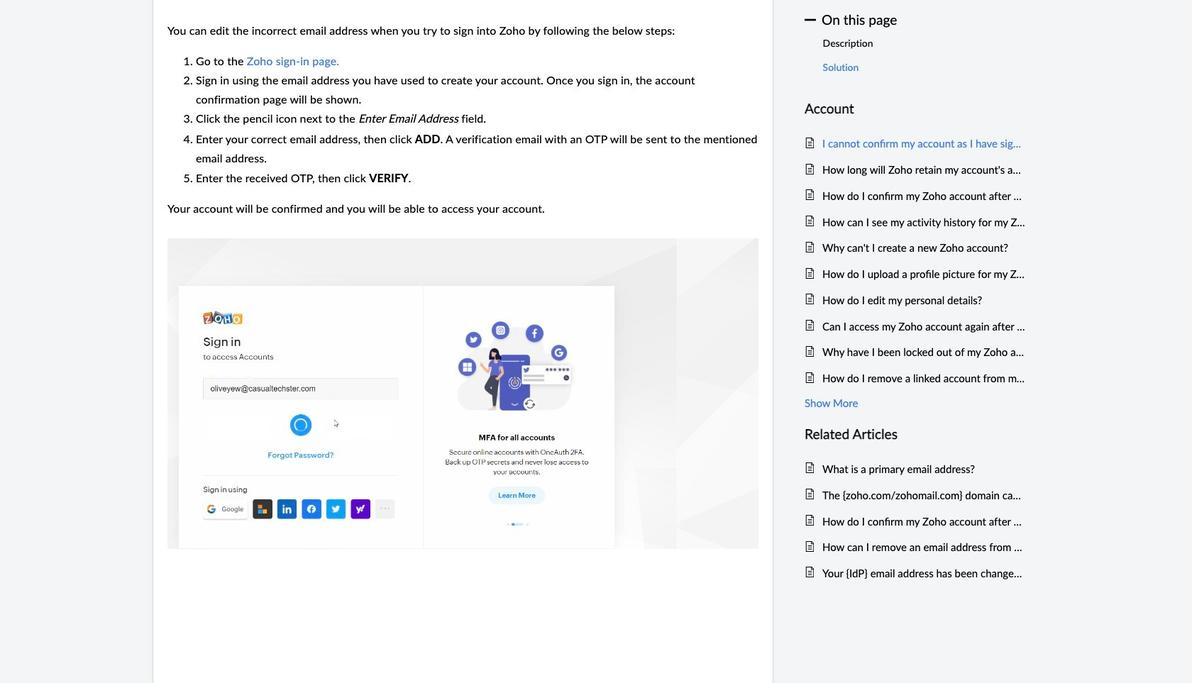 Task type: describe. For each thing, give the bounding box(es) containing it.
2 heading from the top
[[805, 424, 1026, 446]]



Task type: vqa. For each thing, say whether or not it's contained in the screenshot.
User Preference element
no



Task type: locate. For each thing, give the bounding box(es) containing it.
1 heading from the top
[[805, 98, 1026, 120]]

1 vertical spatial heading
[[805, 424, 1026, 446]]

a gif showing how to edit the email address that is registered incorrectly. image
[[168, 238, 759, 549]]

0 vertical spatial heading
[[805, 98, 1026, 120]]

heading
[[805, 98, 1026, 120], [805, 424, 1026, 446]]



